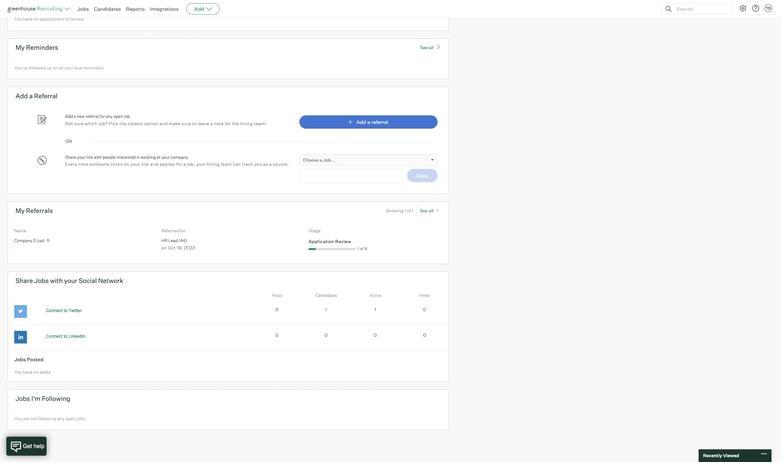 Task type: describe. For each thing, give the bounding box(es) containing it.
review.
[[70, 16, 85, 22]]

td
[[766, 6, 771, 10]]

jobs for jobs link at the top
[[77, 6, 89, 12]]

for up "(44)"
[[180, 228, 185, 233]]

to inside 'add a new referral for any open job not sure which job? pick the closest option and make sure to leave a note for the hiring team!'
[[192, 121, 197, 126]]

not
[[65, 121, 73, 126]]

up
[[47, 65, 52, 70]]

share jobs with your social network
[[16, 277, 123, 285]]

have for applications
[[23, 16, 33, 22]]

hired
[[419, 293, 430, 298]]

jobs posted
[[14, 356, 44, 363]]

jobs.
[[77, 416, 87, 421]]

2 the from the left
[[232, 121, 239, 126]]

and inside 'add a new referral for any open job not sure which job? pick the closest option and make sure to leave a note for the hiring team!'
[[159, 121, 168, 126]]

19,
[[177, 245, 183, 250]]

1 you from the top
[[14, 16, 22, 22]]

following
[[42, 395, 70, 402]]

you
[[254, 161, 262, 167]]

showing 1 of 1
[[386, 208, 413, 213]]

you have no applications to review.
[[14, 16, 85, 22]]

1 vertical spatial any
[[57, 416, 64, 421]]

add button
[[186, 3, 220, 15]]

1 for first 1 link from right
[[375, 307, 376, 312]]

my reminders
[[16, 43, 58, 51]]

referral inside button
[[371, 119, 388, 125]]

any inside 'add a new referral for any open job not sure which job? pick the closest option and make sure to leave a note for the hiring team!'
[[106, 114, 113, 119]]

choose
[[303, 157, 319, 162]]

my for my referrals
[[16, 207, 25, 214]]

leave
[[198, 121, 209, 126]]

make
[[169, 121, 181, 126]]

time
[[79, 161, 88, 167]]

no for posts
[[33, 369, 39, 375]]

company
[[171, 155, 188, 160]]

reports
[[126, 6, 145, 12]]

my for my reminders
[[16, 43, 25, 51]]

oct
[[168, 245, 176, 250]]

i'm
[[31, 395, 40, 402]]

following image
[[46, 238, 50, 242]]

team
[[221, 161, 232, 167]]

share for share your link with people interested in working at your company every time someone clicks on your link and applies for a job, your hiring team can track you as a source.
[[65, 155, 76, 160]]

people
[[103, 155, 116, 160]]

for inside share your link with people interested in working at your company every time someone clicks on your link and applies for a job, your hiring team can track you as a source.
[[176, 161, 182, 167]]

job,
[[187, 161, 195, 167]]

1 1 link from the left
[[325, 307, 327, 312]]

you for jobs posted
[[14, 369, 22, 375]]

2 vertical spatial all
[[429, 208, 434, 213]]

as
[[263, 161, 268, 167]]

due
[[74, 65, 82, 70]]

on for lead
[[161, 245, 167, 250]]

jobs link
[[77, 6, 89, 12]]

active
[[370, 293, 381, 298]]

application review
[[309, 239, 351, 244]]

connect to linkedin button
[[39, 331, 92, 342]]

track
[[242, 161, 253, 167]]

choose a job...
[[303, 157, 335, 162]]

Search text field
[[675, 4, 726, 13]]

0 vertical spatial see all
[[420, 45, 434, 50]]

name
[[14, 228, 26, 233]]

not
[[30, 416, 37, 421]]

referred for
[[161, 228, 185, 233]]

showing
[[386, 208, 403, 213]]

you've
[[14, 65, 28, 70]]

1 of 9
[[358, 246, 367, 251]]

for right note
[[225, 121, 231, 126]]

job
[[124, 114, 130, 119]]

2023
[[184, 245, 195, 250]]

td button
[[765, 4, 772, 12]]

referral
[[34, 92, 58, 100]]

connect to twitter button
[[39, 305, 89, 316]]

reminders
[[26, 43, 58, 51]]

option
[[144, 121, 158, 126]]

0 horizontal spatial candidates
[[94, 6, 121, 12]]

new
[[77, 114, 85, 119]]

your left 'due'
[[64, 65, 73, 70]]

jobs i'm following
[[16, 395, 70, 402]]

(44)
[[179, 238, 187, 243]]

followed
[[29, 65, 46, 70]]

posts
[[272, 293, 283, 298]]

stage
[[309, 228, 321, 233]]

1 vertical spatial see all link
[[420, 205, 441, 216]]

twitter
[[69, 308, 82, 313]]

referred
[[161, 228, 179, 233]]

share for share jobs with your social network
[[16, 277, 33, 285]]

0 vertical spatial of
[[407, 208, 411, 213]]

recently viewed
[[703, 453, 739, 458]]

2 sure from the left
[[182, 121, 191, 126]]

interested
[[116, 155, 136, 160]]

team!
[[254, 121, 266, 126]]

greenhouse recruiting image
[[8, 5, 65, 13]]

integrations
[[150, 6, 179, 12]]

clicks
[[110, 161, 123, 167]]

hiring inside 'add a new referral for any open job not sure which job? pick the closest option and make sure to leave a note for the hiring team!'
[[240, 121, 253, 126]]

add for add a new referral for any open job not sure which job? pick the closest option and make sure to leave a note for the hiring team!
[[65, 114, 73, 119]]

0 vertical spatial see
[[420, 45, 428, 50]]

1 vertical spatial candidates
[[316, 293, 337, 298]]

posted
[[27, 356, 44, 363]]

reports link
[[126, 6, 145, 12]]

pick
[[109, 121, 118, 126]]

you for jobs i'm following
[[14, 416, 22, 421]]

connect to twitter
[[46, 308, 82, 313]]

0 vertical spatial all
[[429, 45, 434, 50]]

add for add a referral
[[16, 92, 28, 100]]

or
[[66, 138, 72, 144]]

have for posts
[[23, 369, 33, 375]]

can
[[233, 161, 241, 167]]

no for applications
[[33, 16, 39, 22]]

add for add
[[194, 6, 204, 12]]

at
[[157, 155, 161, 160]]

add a referral
[[16, 92, 58, 100]]

job?
[[99, 121, 108, 126]]

source.
[[273, 161, 289, 167]]

on inside share your link with people interested in working at your company every time someone clicks on your link and applies for a job, your hiring team can track you as a source.
[[124, 161, 129, 167]]

following
[[38, 416, 56, 421]]

which
[[85, 121, 97, 126]]

referral inside 'add a new referral for any open job not sure which job? pick the closest option and make sure to leave a note for the hiring team!'
[[86, 114, 99, 119]]

share your link with people interested in working at your company every time someone clicks on your link and applies for a job, your hiring team can track you as a source.
[[65, 155, 289, 167]]



Task type: vqa. For each thing, say whether or not it's contained in the screenshot.
Jobs LINK
yes



Task type: locate. For each thing, give the bounding box(es) containing it.
with up connect to twitter
[[50, 277, 63, 285]]

my
[[16, 43, 25, 51], [16, 207, 25, 214]]

applies
[[159, 161, 175, 167]]

1 vertical spatial my
[[16, 207, 25, 214]]

your right at
[[161, 155, 170, 160]]

to inside connect to twitter button
[[64, 308, 67, 313]]

1 horizontal spatial link
[[141, 161, 149, 167]]

0 horizontal spatial the
[[119, 121, 127, 126]]

a inside button
[[367, 119, 370, 125]]

jobs
[[77, 6, 89, 12], [34, 277, 49, 285], [14, 356, 26, 363], [16, 395, 30, 402]]

1 for 1 of 9
[[358, 246, 359, 251]]

1 vertical spatial link
[[141, 161, 149, 167]]

the
[[119, 121, 127, 126], [232, 121, 239, 126]]

1 vertical spatial with
[[50, 277, 63, 285]]

connect left linkedin at the left bottom
[[46, 334, 62, 339]]

for down company
[[176, 161, 182, 167]]

and down at
[[150, 161, 158, 167]]

open up the pick
[[114, 114, 123, 119]]

lead
[[168, 238, 178, 243]]

2 horizontal spatial on
[[161, 245, 167, 250]]

to left 'review.'
[[65, 16, 69, 22]]

1 no from the top
[[33, 16, 39, 22]]

1 my from the top
[[16, 43, 25, 51]]

for up job? at left top
[[100, 114, 105, 119]]

0 horizontal spatial link
[[86, 155, 93, 160]]

your
[[64, 65, 73, 70], [77, 155, 85, 160], [161, 155, 170, 160], [130, 161, 140, 167], [196, 161, 206, 167], [64, 277, 77, 285]]

to left leave
[[192, 121, 197, 126]]

1 vertical spatial and
[[150, 161, 158, 167]]

1 for second 1 link from right
[[325, 307, 327, 312]]

and
[[159, 121, 168, 126], [150, 161, 158, 167]]

integrations link
[[150, 6, 179, 12]]

you've followed up on all your due reminders.
[[14, 65, 105, 70]]

add a referral link
[[299, 115, 438, 129]]

add a referral button
[[299, 115, 438, 129]]

you down jobs posted
[[14, 369, 22, 375]]

add a new referral for any open job not sure which job? pick the closest option and make sure to leave a note for the hiring team!
[[65, 114, 266, 126]]

see all
[[420, 45, 434, 50], [420, 208, 434, 213]]

1 vertical spatial share
[[16, 277, 33, 285]]

on inside hr lead (44) on oct 19, 2023
[[161, 245, 167, 250]]

recently
[[703, 453, 722, 458]]

on right the up
[[53, 65, 58, 70]]

the down 'job'
[[119, 121, 127, 126]]

open left jobs.
[[65, 416, 76, 421]]

you have no posts
[[14, 369, 51, 375]]

with up the someone
[[94, 155, 102, 160]]

3 you from the top
[[14, 416, 22, 421]]

note
[[214, 121, 224, 126]]

hiring left team!
[[240, 121, 253, 126]]

on down interested
[[124, 161, 129, 167]]

0 vertical spatial any
[[106, 114, 113, 119]]

0 horizontal spatial of
[[360, 246, 364, 251]]

1 vertical spatial have
[[23, 369, 33, 375]]

you down the greenhouse recruiting image
[[14, 16, 22, 22]]

and left make
[[159, 121, 168, 126]]

see
[[420, 45, 428, 50], [420, 208, 428, 213]]

0 vertical spatial my
[[16, 43, 25, 51]]

1 horizontal spatial of
[[407, 208, 411, 213]]

1 horizontal spatial referral
[[371, 119, 388, 125]]

a
[[29, 92, 33, 100], [74, 114, 76, 119], [367, 119, 370, 125], [210, 121, 213, 126], [320, 157, 322, 162], [183, 161, 186, 167], [269, 161, 272, 167]]

add inside button
[[356, 119, 366, 125]]

link
[[86, 155, 93, 160], [141, 161, 149, 167]]

2 connect from the top
[[46, 334, 62, 339]]

jobs for jobs i'm following
[[16, 395, 30, 402]]

hiring left team
[[207, 161, 220, 167]]

job...
[[323, 157, 335, 162]]

2 vertical spatial on
[[161, 245, 167, 250]]

have down jobs posted
[[23, 369, 33, 375]]

add inside 'add a new referral for any open job not sure which job? pick the closest option and make sure to leave a note for the hiring team!'
[[65, 114, 73, 119]]

0 vertical spatial hiring
[[240, 121, 253, 126]]

2 vertical spatial you
[[14, 416, 22, 421]]

link down working
[[141, 161, 149, 167]]

have
[[23, 16, 33, 22], [23, 369, 33, 375]]

company
[[14, 238, 32, 243]]

your up time
[[77, 155, 85, 160]]

are
[[23, 416, 29, 421]]

referral
[[86, 114, 99, 119], [371, 119, 388, 125]]

referrals
[[26, 207, 53, 214]]

sure down new
[[74, 121, 84, 126]]

1 horizontal spatial open
[[114, 114, 123, 119]]

my up "you've"
[[16, 43, 25, 51]]

with inside share your link with people interested in working at your company every time someone clicks on your link and applies for a job, your hiring team can track you as a source.
[[94, 155, 102, 160]]

0 vertical spatial connect
[[46, 308, 62, 313]]

all
[[429, 45, 434, 50], [59, 65, 63, 70], [429, 208, 434, 213]]

your down in
[[130, 161, 140, 167]]

of
[[407, 208, 411, 213], [360, 246, 364, 251]]

viewed
[[723, 453, 739, 458]]

0 horizontal spatial 1 link
[[325, 307, 327, 312]]

0 vertical spatial and
[[159, 121, 168, 126]]

0 vertical spatial see all link
[[420, 44, 441, 50]]

my left referrals
[[16, 207, 25, 214]]

1 sure from the left
[[74, 121, 84, 126]]

None text field
[[299, 169, 402, 183]]

1 horizontal spatial candidates
[[316, 293, 337, 298]]

1 connect from the top
[[46, 308, 62, 313]]

2 my from the top
[[16, 207, 25, 214]]

on for followed
[[53, 65, 58, 70]]

share
[[65, 155, 76, 160], [16, 277, 33, 285]]

0 horizontal spatial share
[[16, 277, 33, 285]]

0 horizontal spatial referral
[[86, 114, 99, 119]]

1 vertical spatial connect
[[46, 334, 62, 339]]

to inside connect to linkedin button
[[64, 334, 67, 339]]

td button
[[763, 3, 774, 13]]

every
[[65, 161, 77, 167]]

on
[[53, 65, 58, 70], [124, 161, 129, 167], [161, 245, 167, 250]]

applications
[[40, 16, 64, 22]]

2 1 link from the left
[[375, 307, 376, 312]]

your left social
[[64, 277, 77, 285]]

0 vertical spatial no
[[33, 16, 39, 22]]

1 horizontal spatial share
[[65, 155, 76, 160]]

reminders.
[[83, 65, 105, 70]]

share inside share your link with people interested in working at your company every time someone clicks on your link and applies for a job, your hiring team can track you as a source.
[[65, 155, 76, 160]]

0 vertical spatial you
[[14, 16, 22, 22]]

any up the pick
[[106, 114, 113, 119]]

1 vertical spatial you
[[14, 369, 22, 375]]

2 no from the top
[[33, 369, 39, 375]]

1 vertical spatial see
[[420, 208, 428, 213]]

0 horizontal spatial sure
[[74, 121, 84, 126]]

my referrals
[[16, 207, 53, 214]]

0 horizontal spatial and
[[150, 161, 158, 167]]

application
[[309, 239, 334, 244]]

add a referral
[[356, 119, 388, 125]]

1 vertical spatial no
[[33, 369, 39, 375]]

0 horizontal spatial on
[[53, 65, 58, 70]]

0 vertical spatial on
[[53, 65, 58, 70]]

the right note
[[232, 121, 239, 126]]

sure right make
[[182, 121, 191, 126]]

have down the greenhouse recruiting image
[[23, 16, 33, 22]]

of right showing
[[407, 208, 411, 213]]

candidates link
[[94, 6, 121, 12]]

1 vertical spatial open
[[65, 416, 76, 421]]

add
[[194, 6, 204, 12], [16, 92, 28, 100], [65, 114, 73, 119], [356, 119, 366, 125]]

add for add a referral
[[356, 119, 366, 125]]

1 vertical spatial see all
[[420, 208, 434, 213]]

0 vertical spatial have
[[23, 16, 33, 22]]

1 vertical spatial of
[[360, 246, 364, 251]]

company 2 last
[[14, 238, 45, 243]]

linkedin
[[69, 334, 85, 339]]

working
[[141, 155, 156, 160]]

of left 9
[[360, 246, 364, 251]]

hiring inside share your link with people interested in working at your company every time someone clicks on your link and applies for a job, your hiring team can track you as a source.
[[207, 161, 220, 167]]

1 vertical spatial all
[[59, 65, 63, 70]]

last
[[36, 238, 45, 243]]

0 vertical spatial candidates
[[94, 6, 121, 12]]

2 have from the top
[[23, 369, 33, 375]]

no down the greenhouse recruiting image
[[33, 16, 39, 22]]

to
[[65, 16, 69, 22], [192, 121, 197, 126], [64, 308, 67, 313], [64, 334, 67, 339]]

and inside share your link with people interested in working at your company every time someone clicks on your link and applies for a job, your hiring team can track you as a source.
[[150, 161, 158, 167]]

1 link
[[325, 307, 327, 312], [375, 307, 376, 312]]

in
[[137, 155, 140, 160]]

hiring
[[240, 121, 253, 126], [207, 161, 220, 167]]

configure image
[[739, 4, 747, 12]]

0 horizontal spatial with
[[50, 277, 63, 285]]

add inside popup button
[[194, 6, 204, 12]]

sure
[[74, 121, 84, 126], [182, 121, 191, 126]]

open inside 'add a new referral for any open job not sure which job? pick the closest option and make sure to leave a note for the hiring team!'
[[114, 114, 123, 119]]

1 horizontal spatial on
[[124, 161, 129, 167]]

0 horizontal spatial any
[[57, 416, 64, 421]]

1 vertical spatial hiring
[[207, 161, 220, 167]]

someone
[[89, 161, 109, 167]]

1 horizontal spatial sure
[[182, 121, 191, 126]]

posts
[[40, 369, 51, 375]]

0 vertical spatial with
[[94, 155, 102, 160]]

1 horizontal spatial and
[[159, 121, 168, 126]]

to left linkedin at the left bottom
[[64, 334, 67, 339]]

connect for 0
[[46, 334, 62, 339]]

2 you from the top
[[14, 369, 22, 375]]

1 horizontal spatial with
[[94, 155, 102, 160]]

link up time
[[86, 155, 93, 160]]

0 vertical spatial open
[[114, 114, 123, 119]]

no left posts
[[33, 369, 39, 375]]

jobs for jobs posted
[[14, 356, 26, 363]]

0 vertical spatial link
[[86, 155, 93, 160]]

you left are
[[14, 416, 22, 421]]

see all link
[[420, 44, 441, 50], [420, 205, 441, 216]]

1 vertical spatial on
[[124, 161, 129, 167]]

any right following at the left bottom
[[57, 416, 64, 421]]

0 horizontal spatial open
[[65, 416, 76, 421]]

1 horizontal spatial the
[[232, 121, 239, 126]]

network
[[98, 277, 123, 285]]

1 horizontal spatial 1 link
[[375, 307, 376, 312]]

hr lead (44) on oct 19, 2023
[[161, 238, 195, 250]]

1 horizontal spatial hiring
[[240, 121, 253, 126]]

connect for 1
[[46, 308, 62, 313]]

hr
[[161, 238, 167, 243]]

1 have from the top
[[23, 16, 33, 22]]

1 horizontal spatial any
[[106, 114, 113, 119]]

closest
[[128, 121, 143, 126]]

0 horizontal spatial hiring
[[207, 161, 220, 167]]

on down 'hr'
[[161, 245, 167, 250]]

0 vertical spatial share
[[65, 155, 76, 160]]

you are not following any open jobs.
[[14, 416, 87, 421]]

for
[[100, 114, 105, 119], [225, 121, 231, 126], [176, 161, 182, 167], [180, 228, 185, 233]]

your right job,
[[196, 161, 206, 167]]

to left twitter
[[64, 308, 67, 313]]

connect left twitter
[[46, 308, 62, 313]]

1 the from the left
[[119, 121, 127, 126]]



